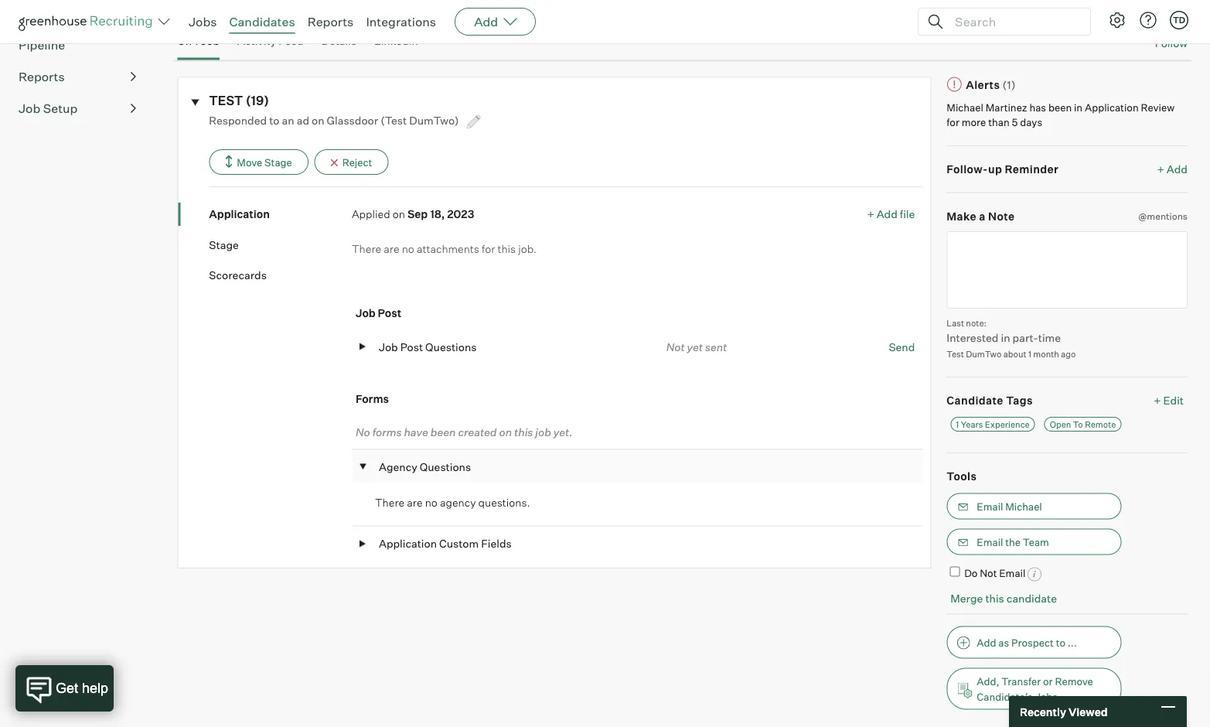 Task type: describe. For each thing, give the bounding box(es) containing it.
days
[[1020, 116, 1043, 128]]

job for job post questions
[[379, 340, 398, 354]]

no
[[356, 426, 370, 439]]

to
[[1073, 419, 1083, 429]]

note:
[[966, 318, 987, 328]]

1 years experience
[[956, 419, 1030, 429]]

stage link
[[209, 237, 352, 252]]

add for add as prospect to ...
[[977, 636, 997, 648]]

do not email
[[965, 567, 1026, 579]]

merge
[[951, 591, 983, 605]]

open
[[1050, 419, 1072, 429]]

responded to an ad on glassdoor (test dumtwo)
[[209, 113, 461, 127]]

job.
[[518, 242, 537, 255]]

no for attachments
[[402, 242, 414, 255]]

+ for + add file
[[867, 207, 875, 221]]

tags
[[1006, 394, 1033, 407]]

18,
[[430, 207, 445, 221]]

application inside michael martinez has been in application review for more than 5 days
[[1085, 101, 1139, 113]]

time
[[1039, 331, 1061, 345]]

job setup link
[[19, 99, 136, 118]]

forms
[[373, 426, 402, 439]]

recently viewed
[[1020, 705, 1108, 718]]

than
[[989, 116, 1010, 128]]

+ add file
[[867, 207, 915, 221]]

1 years experience link
[[951, 417, 1035, 432]]

for inside michael martinez has been in application review for more than 5 days
[[947, 116, 960, 128]]

add inside + add link
[[1167, 163, 1188, 176]]

email the team button
[[947, 529, 1122, 555]]

review
[[1141, 101, 1175, 113]]

viewed
[[1069, 705, 1108, 718]]

job
[[536, 426, 551, 439]]

alerts
[[966, 78, 1000, 91]]

@mentions
[[1139, 210, 1188, 222]]

yet.
[[554, 426, 573, 439]]

no forms have been created on this job yet.
[[356, 426, 573, 439]]

application custom fields
[[379, 537, 512, 550]]

candidate's
[[977, 690, 1033, 703]]

post for job post
[[378, 306, 402, 320]]

on
[[177, 34, 192, 48]]

application link
[[209, 207, 352, 222]]

jobs link
[[189, 14, 217, 29]]

month
[[1034, 349, 1060, 359]]

custom
[[439, 537, 479, 550]]

been for created
[[431, 426, 456, 439]]

been for in
[[1049, 101, 1072, 113]]

team
[[1023, 536, 1050, 548]]

add button
[[455, 8, 536, 36]]

move
[[237, 156, 262, 168]]

0 horizontal spatial candidates
[[19, 6, 87, 21]]

test (19)
[[209, 93, 269, 108]]

+ edit link
[[1150, 390, 1188, 411]]

the
[[1006, 536, 1021, 548]]

headline
[[209, 2, 252, 15]]

(19)
[[246, 93, 269, 108]]

in inside michael martinez has been in application review for more than 5 days
[[1074, 101, 1083, 113]]

reports link for the job setup "link"
[[19, 67, 136, 86]]

1 inside on 1 job link
[[194, 34, 198, 48]]

configure image
[[1108, 11, 1127, 29]]

move stage
[[237, 156, 292, 168]]

forms
[[356, 392, 389, 405]]

job for job post
[[356, 306, 376, 320]]

job post questions
[[379, 340, 477, 354]]

pipeline link
[[19, 36, 136, 54]]

sent
[[705, 340, 727, 354]]

note
[[989, 209, 1015, 223]]

add,
[[977, 675, 1000, 687]]

stage inside button
[[265, 156, 292, 168]]

pipeline
[[19, 37, 65, 53]]

file
[[900, 207, 915, 221]]

reject
[[342, 156, 372, 168]]

add as prospect to ...
[[977, 636, 1077, 648]]

last
[[947, 318, 965, 328]]

agency questions
[[379, 460, 471, 473]]

have
[[404, 426, 428, 439]]

add, transfer or remove candidate's jobs button
[[947, 668, 1122, 710]]

email michael button
[[947, 493, 1122, 519]]

candidate tags
[[947, 394, 1033, 407]]

application for application custom fields
[[379, 537, 437, 550]]

integrations link
[[366, 14, 436, 29]]

part-
[[1013, 331, 1039, 345]]

+ add
[[1158, 163, 1188, 176]]

not yet sent
[[666, 340, 727, 354]]

a for make
[[979, 209, 986, 223]]

interested
[[947, 331, 999, 345]]

michael inside button
[[1006, 500, 1042, 513]]

add, transfer or remove candidate's jobs
[[977, 675, 1094, 703]]

or
[[1043, 675, 1053, 687]]

integrations
[[366, 14, 436, 29]]

email for email michael
[[977, 500, 1004, 513]]

alerts (1)
[[966, 78, 1016, 91]]

to inside button
[[1056, 636, 1066, 648]]

td button
[[1170, 11, 1189, 29]]

follow-up reminder
[[947, 163, 1059, 176]]

1 vertical spatial questions
[[420, 460, 471, 473]]

remote
[[1085, 419, 1116, 429]]

+ for + edit
[[1154, 394, 1161, 407]]



Task type: vqa. For each thing, say whether or not it's contained in the screenshot.
Add, Transfer or Remove Candidate's Jobs
yes



Task type: locate. For each thing, give the bounding box(es) containing it.
merge this candidate
[[951, 591, 1057, 605]]

test
[[209, 93, 243, 108]]

+ up @mentions
[[1158, 163, 1165, 176]]

0 horizontal spatial no
[[402, 242, 414, 255]]

1 horizontal spatial not
[[980, 567, 997, 579]]

are for agency
[[407, 496, 423, 509]]

email for email the team
[[977, 536, 1004, 548]]

1 vertical spatial in
[[1001, 331, 1011, 345]]

to left an on the top
[[269, 113, 280, 127]]

are for attachments
[[384, 242, 400, 255]]

job post
[[356, 306, 402, 320]]

questions.
[[478, 496, 530, 509]]

2 vertical spatial email
[[1000, 567, 1026, 579]]

1 vertical spatial a
[[979, 209, 986, 223]]

0 horizontal spatial been
[[431, 426, 456, 439]]

been
[[1049, 101, 1072, 113], [431, 426, 456, 439]]

been right has
[[1049, 101, 1072, 113]]

add inside + add file link
[[877, 207, 898, 221]]

1 vertical spatial there
[[375, 496, 405, 509]]

there are no agency questions.
[[375, 496, 530, 509]]

2 vertical spatial this
[[986, 591, 1005, 605]]

on left sep
[[393, 207, 405, 221]]

this down do not email
[[986, 591, 1005, 605]]

scorecards link
[[209, 268, 352, 283]]

0 vertical spatial 1
[[194, 34, 198, 48]]

0 horizontal spatial reports link
[[19, 67, 136, 86]]

0 horizontal spatial stage
[[209, 238, 239, 251]]

there down applied
[[352, 242, 381, 255]]

yet
[[687, 340, 703, 354]]

candidates up pipeline on the top left of the page
[[19, 6, 87, 21]]

are
[[384, 242, 400, 255], [407, 496, 423, 509]]

on right ad
[[312, 113, 325, 127]]

td
[[1173, 15, 1186, 25]]

for left more
[[947, 116, 960, 128]]

application left the custom
[[379, 537, 437, 550]]

1 horizontal spatial in
[[1074, 101, 1083, 113]]

follow
[[1155, 36, 1188, 50]]

applied
[[352, 207, 390, 221]]

0 vertical spatial email
[[977, 500, 1004, 513]]

email up "merge this candidate"
[[1000, 567, 1026, 579]]

as
[[999, 636, 1010, 648]]

0 vertical spatial post
[[378, 306, 402, 320]]

1 horizontal spatial application
[[379, 537, 437, 550]]

activity
[[237, 34, 276, 48]]

0 vertical spatial jobs
[[189, 14, 217, 29]]

are down applied
[[384, 242, 400, 255]]

follow-
[[947, 163, 988, 176]]

0 horizontal spatial to
[[269, 113, 280, 127]]

2 vertical spatial +
[[1154, 394, 1161, 407]]

fields
[[481, 537, 512, 550]]

0 vertical spatial michael
[[947, 101, 984, 113]]

a left 'note'
[[979, 209, 986, 223]]

stage
[[265, 156, 292, 168], [209, 238, 239, 251]]

0 horizontal spatial michael
[[947, 101, 984, 113]]

edit
[[1164, 394, 1184, 407]]

5
[[1012, 116, 1018, 128]]

1 horizontal spatial stage
[[265, 156, 292, 168]]

michael martinez has been in application review for more than 5 days
[[947, 101, 1175, 128]]

no left agency
[[425, 496, 438, 509]]

1 vertical spatial michael
[[1006, 500, 1042, 513]]

agency
[[379, 460, 418, 473]]

a left headline
[[201, 2, 207, 15]]

not right "do"
[[980, 567, 997, 579]]

1 horizontal spatial on
[[393, 207, 405, 221]]

Do Not Email checkbox
[[950, 567, 960, 577]]

...
[[1068, 636, 1077, 648]]

0 vertical spatial been
[[1049, 101, 1072, 113]]

0 vertical spatial this
[[498, 242, 516, 255]]

michael inside michael martinez has been in application review for more than 5 days
[[947, 101, 984, 113]]

2 horizontal spatial on
[[499, 426, 512, 439]]

0 horizontal spatial a
[[201, 2, 207, 15]]

michael
[[947, 101, 984, 113], [1006, 500, 1042, 513]]

@mentions link
[[1139, 209, 1188, 224]]

1 vertical spatial been
[[431, 426, 456, 439]]

0 vertical spatial not
[[666, 340, 685, 354]]

0 vertical spatial +
[[1158, 163, 1165, 176]]

dumtwo)
[[409, 113, 459, 127]]

no for agency
[[425, 496, 438, 509]]

1 vertical spatial are
[[407, 496, 423, 509]]

add as prospect to ... button
[[947, 626, 1122, 659]]

in inside 'last note: interested in part-time test dumtwo               about 1 month               ago'
[[1001, 331, 1011, 345]]

+ add file link
[[867, 207, 915, 222]]

1 horizontal spatial are
[[407, 496, 423, 509]]

candidates link up pipeline link
[[19, 4, 136, 23]]

2 vertical spatial on
[[499, 426, 512, 439]]

email the team
[[977, 536, 1050, 548]]

1 left years
[[956, 419, 959, 429]]

1 horizontal spatial 1
[[956, 419, 959, 429]]

setup
[[43, 101, 78, 116]]

application for application link
[[209, 207, 270, 221]]

martinez
[[986, 101, 1028, 113]]

are down agency questions
[[407, 496, 423, 509]]

job inside "link"
[[19, 101, 40, 116]]

1
[[194, 34, 198, 48], [1029, 349, 1032, 359], [956, 419, 959, 429]]

candidates up activity
[[229, 14, 295, 29]]

send link
[[881, 340, 915, 354]]

michael up more
[[947, 101, 984, 113]]

0 vertical spatial stage
[[265, 156, 292, 168]]

no
[[402, 242, 414, 255], [425, 496, 438, 509]]

on 1 job
[[177, 34, 220, 48]]

0 vertical spatial on
[[312, 113, 325, 127]]

1 horizontal spatial to
[[1056, 636, 1066, 648]]

job setup
[[19, 101, 78, 116]]

1 vertical spatial no
[[425, 496, 438, 509]]

post down job post
[[400, 340, 423, 354]]

email left the at the right of page
[[977, 536, 1004, 548]]

1 inside 1 years experience link
[[956, 419, 959, 429]]

0 vertical spatial are
[[384, 242, 400, 255]]

been inside michael martinez has been in application review for more than 5 days
[[1049, 101, 1072, 113]]

1 right on
[[194, 34, 198, 48]]

remove
[[1055, 675, 1094, 687]]

sep
[[408, 207, 428, 221]]

post up job post questions
[[378, 306, 402, 320]]

None text field
[[947, 231, 1188, 309]]

reports link down pipeline link
[[19, 67, 136, 86]]

jobs
[[189, 14, 217, 29], [1035, 690, 1058, 703]]

in
[[1074, 101, 1083, 113], [1001, 331, 1011, 345]]

0 vertical spatial a
[[201, 2, 207, 15]]

2 vertical spatial application
[[379, 537, 437, 550]]

0 horizontal spatial on
[[312, 113, 325, 127]]

add
[[177, 2, 198, 15], [474, 14, 498, 29], [1167, 163, 1188, 176], [877, 207, 898, 221], [977, 636, 997, 648]]

1 vertical spatial on
[[393, 207, 405, 221]]

for left job. on the top left of the page
[[482, 242, 495, 255]]

this left job
[[514, 426, 533, 439]]

send
[[889, 340, 915, 354]]

0 vertical spatial reports link
[[308, 14, 354, 29]]

1 horizontal spatial a
[[979, 209, 986, 223]]

1 horizontal spatial been
[[1049, 101, 1072, 113]]

0 horizontal spatial candidates link
[[19, 4, 136, 23]]

1 vertical spatial not
[[980, 567, 997, 579]]

linkedin
[[374, 34, 418, 48]]

candidates link up activity
[[229, 14, 295, 29]]

application left 'review'
[[1085, 101, 1139, 113]]

reminder
[[1005, 163, 1059, 176]]

0 horizontal spatial reports
[[19, 69, 65, 84]]

been right have
[[431, 426, 456, 439]]

glassdoor
[[327, 113, 378, 127]]

0 vertical spatial reports
[[308, 14, 354, 29]]

0 horizontal spatial for
[[482, 242, 495, 255]]

1 horizontal spatial michael
[[1006, 500, 1042, 513]]

0 horizontal spatial are
[[384, 242, 400, 255]]

greenhouse recruiting image
[[19, 12, 158, 31]]

1 vertical spatial jobs
[[1035, 690, 1058, 703]]

post for job post questions
[[400, 340, 423, 354]]

0 vertical spatial in
[[1074, 101, 1083, 113]]

feed
[[279, 34, 304, 48]]

1 vertical spatial to
[[1056, 636, 1066, 648]]

on
[[312, 113, 325, 127], [393, 207, 405, 221], [499, 426, 512, 439]]

michael up email the team button in the right bottom of the page
[[1006, 500, 1042, 513]]

0 horizontal spatial not
[[666, 340, 685, 354]]

up
[[988, 163, 1003, 176]]

reports link up details at the left top
[[308, 14, 354, 29]]

to left ...
[[1056, 636, 1066, 648]]

created
[[458, 426, 497, 439]]

0 horizontal spatial in
[[1001, 331, 1011, 345]]

ad
[[297, 113, 309, 127]]

candidates
[[19, 6, 87, 21], [229, 14, 295, 29]]

1 vertical spatial +
[[867, 207, 875, 221]]

2 horizontal spatial 1
[[1029, 349, 1032, 359]]

jobs inside add, transfer or remove candidate's jobs
[[1035, 690, 1058, 703]]

1 vertical spatial post
[[400, 340, 423, 354]]

details link
[[321, 34, 357, 57]]

1 vertical spatial reports
[[19, 69, 65, 84]]

0 vertical spatial for
[[947, 116, 960, 128]]

stage right move
[[265, 156, 292, 168]]

merge this candidate link
[[951, 591, 1057, 605]]

on 1 job link
[[177, 34, 220, 57]]

0 horizontal spatial application
[[209, 207, 270, 221]]

responded
[[209, 113, 267, 127]]

applied      on sep 18, 2023
[[352, 207, 474, 221]]

2 vertical spatial 1
[[956, 419, 959, 429]]

reports link for integrations link
[[308, 14, 354, 29]]

add inside add as prospect to ... button
[[977, 636, 997, 648]]

1 right about
[[1029, 349, 1032, 359]]

reject button
[[315, 149, 389, 175]]

+ left edit
[[1154, 394, 1161, 407]]

activity feed link
[[237, 34, 304, 57]]

0 horizontal spatial 1
[[194, 34, 198, 48]]

2023
[[447, 207, 474, 221]]

1 vertical spatial this
[[514, 426, 533, 439]]

0 horizontal spatial jobs
[[189, 14, 217, 29]]

add for add a headline
[[177, 2, 198, 15]]

email
[[977, 500, 1004, 513], [977, 536, 1004, 548], [1000, 567, 1026, 579]]

attachments
[[417, 242, 480, 255]]

open to remote link
[[1045, 417, 1122, 432]]

reports link
[[308, 14, 354, 29], [19, 67, 136, 86]]

(test
[[381, 113, 407, 127]]

more
[[962, 116, 986, 128]]

reports up details at the left top
[[308, 14, 354, 29]]

(1)
[[1003, 78, 1016, 91]]

2 horizontal spatial application
[[1085, 101, 1139, 113]]

1 vertical spatial 1
[[1029, 349, 1032, 359]]

ago
[[1061, 349, 1076, 359]]

not left yet
[[666, 340, 685, 354]]

1 horizontal spatial jobs
[[1035, 690, 1058, 703]]

reports down pipeline on the top left of the page
[[19, 69, 65, 84]]

Search text field
[[951, 10, 1077, 33]]

there are no attachments for this job.
[[352, 242, 537, 255]]

no down 'applied      on sep 18, 2023'
[[402, 242, 414, 255]]

jobs up recently
[[1035, 690, 1058, 703]]

stage up scorecards
[[209, 238, 239, 251]]

1 vertical spatial reports link
[[19, 67, 136, 86]]

there for there are no attachments for this job.
[[352, 242, 381, 255]]

1 vertical spatial stage
[[209, 238, 239, 251]]

1 vertical spatial application
[[209, 207, 270, 221]]

application up stage link
[[209, 207, 270, 221]]

there down agency
[[375, 496, 405, 509]]

agency
[[440, 496, 476, 509]]

1 vertical spatial for
[[482, 242, 495, 255]]

prospect
[[1012, 636, 1054, 648]]

open to remote
[[1050, 419, 1116, 429]]

1 horizontal spatial candidates
[[229, 14, 295, 29]]

activity feed
[[237, 34, 304, 48]]

+ left 'file'
[[867, 207, 875, 221]]

1 vertical spatial email
[[977, 536, 1004, 548]]

candidates link
[[19, 4, 136, 23], [229, 14, 295, 29]]

linkedin link
[[374, 34, 418, 57]]

+ for + add
[[1158, 163, 1165, 176]]

email up email the team
[[977, 500, 1004, 513]]

move stage button
[[209, 149, 308, 175]]

0 vertical spatial questions
[[426, 340, 477, 354]]

has
[[1030, 101, 1047, 113]]

for
[[947, 116, 960, 128], [482, 242, 495, 255]]

in right has
[[1074, 101, 1083, 113]]

a for add
[[201, 2, 207, 15]]

0 vertical spatial application
[[1085, 101, 1139, 113]]

0 vertical spatial to
[[269, 113, 280, 127]]

1 horizontal spatial candidates link
[[229, 14, 295, 29]]

add inside add popup button
[[474, 14, 498, 29]]

add for add
[[474, 14, 498, 29]]

1 horizontal spatial reports
[[308, 14, 354, 29]]

job for job setup
[[19, 101, 40, 116]]

this left job. on the top left of the page
[[498, 242, 516, 255]]

make a note
[[947, 209, 1015, 223]]

test
[[947, 349, 964, 359]]

email michael
[[977, 500, 1042, 513]]

make
[[947, 209, 977, 223]]

1 inside 'last note: interested in part-time test dumtwo               about 1 month               ago'
[[1029, 349, 1032, 359]]

on right created
[[499, 426, 512, 439]]

in up about
[[1001, 331, 1011, 345]]

experience
[[985, 419, 1030, 429]]

1 horizontal spatial reports link
[[308, 14, 354, 29]]

there for there are no agency questions.
[[375, 496, 405, 509]]

jobs up on 1 job
[[189, 14, 217, 29]]

1 horizontal spatial for
[[947, 116, 960, 128]]

0 vertical spatial no
[[402, 242, 414, 255]]

1 horizontal spatial no
[[425, 496, 438, 509]]

0 vertical spatial there
[[352, 242, 381, 255]]



